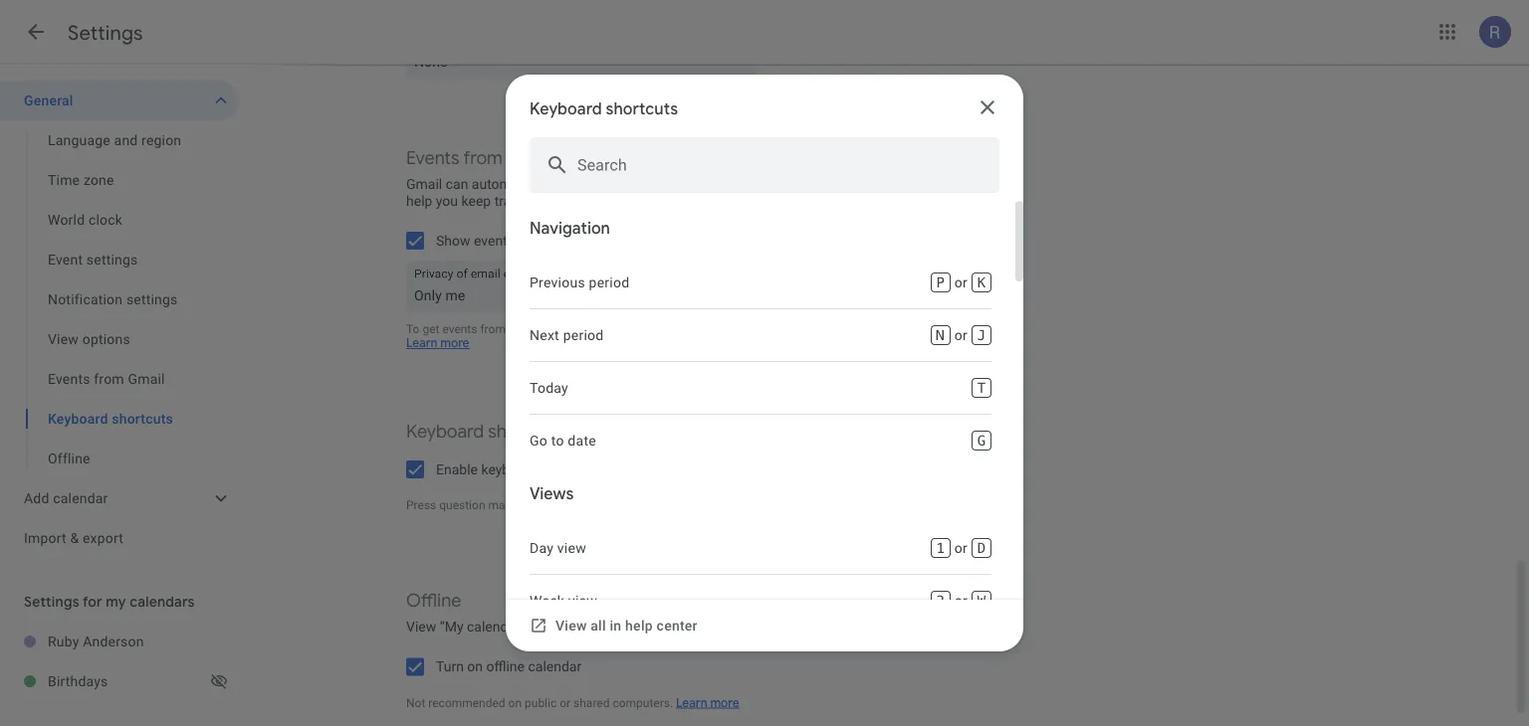 Task type: describe. For each thing, give the bounding box(es) containing it.
2 can from the left
[[673, 177, 696, 193]]

options
[[82, 331, 130, 348]]

export
[[83, 530, 124, 547]]

notification settings
[[48, 291, 178, 308]]

these
[[889, 177, 927, 193]]

help inside events from gmail gmail can automatically create events that can be displayed on your calendar. these events will help you keep track of things like flights and other reservations.
[[406, 193, 433, 210]]

center
[[657, 618, 698, 634]]

settings for event settings
[[86, 251, 138, 268]]

tree containing general
[[0, 81, 239, 559]]

offline for offline
[[48, 451, 90, 467]]

and inside offline view "my calendars" while offline. reminders and tasks aren't shown offline.
[[687, 620, 710, 636]]

in gmail settings. learn more
[[406, 323, 947, 352]]

create
[[559, 177, 598, 193]]

view all in help center link
[[530, 616, 698, 636]]

keyboard shortcuts inside dialog
[[530, 99, 678, 120]]

question
[[439, 499, 485, 513]]

region containing navigation
[[506, 201, 1024, 727]]

in inside in gmail settings. learn more
[[855, 323, 864, 337]]

reservations.
[[716, 193, 796, 210]]

turn
[[622, 323, 643, 337]]

view all in help center
[[556, 618, 698, 634]]

1 vertical spatial automatically
[[518, 233, 602, 249]]

enable
[[436, 462, 478, 479]]

displayed
[[718, 177, 777, 193]]

press
[[406, 499, 436, 513]]

next period
[[530, 327, 604, 344]]

go to date
[[530, 433, 596, 449]]

gmail down options
[[128, 371, 165, 387]]

import
[[24, 530, 66, 547]]

that
[[645, 177, 670, 193]]

view for week view
[[568, 593, 597, 609]]

show
[[549, 499, 578, 513]]

1 horizontal spatial you
[[545, 323, 564, 337]]

on inside not recommended on public or shared computers. learn more
[[508, 697, 522, 711]]

p
[[937, 274, 945, 291]]

available
[[633, 499, 680, 513]]

keep
[[462, 193, 491, 210]]

enable keyboard shortcuts
[[436, 462, 601, 479]]

k
[[978, 274, 986, 291]]

views
[[530, 484, 574, 505]]

0 vertical spatial in
[[713, 233, 724, 249]]

turn on offline calendar
[[436, 660, 582, 676]]

period for previous period
[[589, 274, 630, 291]]

1 offline. from the left
[[572, 620, 614, 636]]

events right show
[[474, 233, 515, 249]]

1 horizontal spatial learn
[[676, 697, 708, 712]]

ruby anderson
[[48, 634, 144, 650]]

navigation
[[530, 219, 610, 239]]

n
[[937, 327, 945, 344]]

recommended
[[429, 697, 506, 711]]

show events automatically created by gmail in my calendar
[[436, 233, 803, 249]]

show
[[436, 233, 471, 249]]

calendars
[[130, 594, 195, 611]]

track
[[495, 193, 526, 210]]

1 horizontal spatial my
[[727, 233, 746, 249]]

birthdays link
[[48, 662, 207, 702]]

get
[[423, 323, 440, 337]]

"my
[[440, 620, 464, 636]]

world
[[48, 212, 85, 228]]

to inside region
[[551, 433, 564, 449]]

list
[[600, 499, 616, 513]]

reminders
[[617, 620, 684, 636]]

clock
[[89, 212, 123, 228]]

offline view "my calendars" while offline. reminders and tasks aren't shown offline.
[[406, 591, 875, 636]]

calendar.
[[830, 177, 886, 193]]

"?"
[[518, 499, 533, 513]]

all
[[591, 618, 606, 634]]

0 horizontal spatial calendar
[[528, 660, 582, 676]]

while
[[536, 620, 568, 636]]

must
[[567, 323, 594, 337]]

1 vertical spatial from
[[480, 323, 506, 337]]

events for events from gmail gmail can automatically create events that can be displayed on your calendar. these events will help you keep track of things like flights and other reservations.
[[406, 147, 460, 170]]

things
[[545, 193, 584, 210]]

tasks
[[714, 620, 747, 636]]

birthdays tree item
[[0, 662, 239, 702]]

like
[[587, 193, 608, 210]]

view inside offline view "my calendars" while offline. reminders and tasks aren't shown offline.
[[406, 620, 436, 636]]

turn
[[436, 660, 464, 676]]

go back image
[[24, 20, 48, 44]]

birthdays
[[48, 674, 108, 690]]

day
[[530, 540, 554, 557]]

created
[[605, 233, 652, 249]]

for
[[83, 594, 102, 611]]

on inside events from gmail gmail can automatically create events that can be displayed on your calendar. these events will help you keep track of things like flights and other reservations.
[[780, 177, 796, 193]]

1 horizontal spatial calendar
[[750, 233, 803, 249]]

public
[[525, 697, 557, 711]]

from for events from gmail gmail can automatically create events that can be displayed on your calendar. these events will help you keep track of things like flights and other reservations.
[[463, 147, 503, 170]]

shown
[[788, 620, 829, 636]]

or for d
[[955, 540, 968, 557]]

to get events from gmail, you must also turn on
[[406, 323, 663, 337]]

not recommended on public or shared computers. learn more
[[406, 697, 740, 712]]

not
[[406, 697, 426, 711]]

group containing language and region
[[0, 120, 239, 479]]

1
[[937, 540, 945, 557]]

previous period
[[530, 274, 630, 291]]

1 can from the left
[[446, 177, 468, 193]]

be
[[699, 177, 714, 193]]

mark
[[488, 499, 516, 513]]



Task type: vqa. For each thing, say whether or not it's contained in the screenshot.
Day view
yes



Task type: locate. For each thing, give the bounding box(es) containing it.
g
[[978, 433, 986, 449]]

and inside events from gmail gmail can automatically create events that can be displayed on your calendar. these events will help you keep track of things like flights and other reservations.
[[654, 193, 677, 210]]

to
[[551, 433, 564, 449], [536, 499, 546, 513]]

1 vertical spatial more
[[710, 697, 740, 712]]

period right 'next'
[[563, 327, 604, 344]]

offline. right 'shown'
[[833, 620, 875, 636]]

you left must
[[545, 323, 564, 337]]

learn more link left gmail,
[[406, 337, 470, 352]]

or right public
[[560, 697, 571, 711]]

t
[[978, 380, 986, 396]]

from inside events from gmail gmail can automatically create events that can be displayed on your calendar. these events will help you keep track of things like flights and other reservations.
[[463, 147, 503, 170]]

1 horizontal spatial and
[[654, 193, 677, 210]]

can left 'track'
[[446, 177, 468, 193]]

0 horizontal spatial more
[[440, 337, 470, 352]]

0 horizontal spatial of
[[529, 193, 542, 210]]

event
[[48, 251, 83, 268]]

0 horizontal spatial and
[[114, 132, 138, 148]]

offline
[[486, 660, 525, 676]]

aren't
[[751, 620, 785, 636]]

and left other
[[654, 193, 677, 210]]

view left "my
[[406, 620, 436, 636]]

or down 1 or d
[[955, 593, 968, 609]]

view down week view at the bottom left of page
[[556, 618, 587, 634]]

0 vertical spatial settings
[[68, 20, 143, 45]]

settings up options
[[126, 291, 178, 308]]

0 vertical spatial calendar
[[750, 233, 803, 249]]

anderson
[[83, 634, 144, 650]]

j
[[978, 327, 986, 344]]

of inside events from gmail gmail can automatically create events that can be displayed on your calendar. these events will help you keep track of things like flights and other reservations.
[[529, 193, 542, 210]]

or inside not recommended on public or shared computers. learn more
[[560, 697, 571, 711]]

import & export
[[24, 530, 124, 547]]

shortcuts inside dialog
[[606, 99, 678, 120]]

keyboard up enable
[[406, 421, 484, 444]]

from left gmail,
[[480, 323, 506, 337]]

from inside tree
[[94, 371, 124, 387]]

in
[[713, 233, 724, 249], [855, 323, 864, 337], [610, 618, 622, 634]]

1 vertical spatial keyboard shortcuts
[[406, 421, 565, 444]]

0 horizontal spatial learn
[[406, 337, 438, 352]]

0 vertical spatial period
[[589, 274, 630, 291]]

automatically down things
[[518, 233, 602, 249]]

keyboard up the create
[[530, 99, 602, 120]]

1 vertical spatial my
[[106, 594, 126, 611]]

you left keep
[[436, 193, 458, 210]]

1 vertical spatial keyboard
[[683, 499, 731, 513]]

settings
[[68, 20, 143, 45], [24, 594, 79, 611]]

gmail left keep
[[406, 177, 442, 193]]

Search search field
[[578, 137, 984, 193]]

calendars"
[[467, 620, 533, 636]]

from up keep
[[463, 147, 503, 170]]

automatically inside events from gmail gmail can automatically create events that can be displayed on your calendar. these events will help you keep track of things like flights and other reservations.
[[472, 177, 555, 193]]

settings for settings for my calendars
[[24, 594, 79, 611]]

gmail up 'track'
[[506, 147, 554, 170]]

1 horizontal spatial more
[[710, 697, 740, 712]]

0 vertical spatial of
[[529, 193, 542, 210]]

your
[[799, 177, 826, 193]]

of right 'track'
[[529, 193, 542, 210]]

shortcuts
[[606, 99, 678, 120], [488, 421, 565, 444], [542, 462, 601, 479], [734, 499, 785, 513]]

1 horizontal spatial can
[[673, 177, 696, 193]]

also
[[597, 323, 619, 337]]

1 vertical spatial learn more link
[[676, 697, 740, 712]]

calendar up public
[[528, 660, 582, 676]]

learn more link right computers.
[[676, 697, 740, 712]]

press question mark "?" to show the list of available keyboard shortcuts
[[406, 499, 785, 513]]

1 vertical spatial in
[[855, 323, 864, 337]]

general
[[24, 92, 73, 109]]

0 vertical spatial to
[[551, 433, 564, 449]]

events
[[601, 177, 642, 193], [931, 177, 971, 193], [474, 233, 515, 249], [443, 323, 477, 337]]

in right all
[[610, 618, 622, 634]]

p or k
[[937, 274, 986, 291]]

my down reservations.
[[727, 233, 746, 249]]

1 vertical spatial view
[[568, 593, 597, 609]]

ruby
[[48, 634, 79, 650]]

0 vertical spatial keyboard shortcuts
[[530, 99, 678, 120]]

in left settings.
[[855, 323, 864, 337]]

zone
[[84, 172, 114, 188]]

events left that
[[601, 177, 642, 193]]

0 vertical spatial keyboard
[[530, 99, 602, 120]]

1 horizontal spatial to
[[551, 433, 564, 449]]

1 vertical spatial help
[[625, 618, 653, 634]]

tree
[[0, 81, 239, 559]]

0 vertical spatial offline
[[48, 451, 90, 467]]

0 vertical spatial learn
[[406, 337, 438, 352]]

1 vertical spatial keyboard
[[406, 421, 484, 444]]

view options
[[48, 331, 130, 348]]

1 vertical spatial period
[[563, 327, 604, 344]]

other
[[680, 193, 712, 210]]

0 horizontal spatial help
[[406, 193, 433, 210]]

gmail inside in gmail settings. learn more
[[867, 323, 898, 337]]

view for view all in help center
[[556, 618, 587, 634]]

learn
[[406, 337, 438, 352], [676, 697, 708, 712]]

1 or d
[[937, 540, 986, 557]]

gmail right by
[[673, 233, 709, 249]]

events
[[406, 147, 460, 170], [48, 371, 90, 387]]

language
[[48, 132, 110, 148]]

events from gmail gmail can automatically create events that can be displayed on your calendar. these events will help you keep track of things like flights and other reservations.
[[406, 147, 995, 210]]

0 horizontal spatial in
[[610, 618, 622, 634]]

settings for notification settings
[[126, 291, 178, 308]]

1 horizontal spatial help
[[625, 618, 653, 634]]

gmail,
[[509, 323, 542, 337]]

1 horizontal spatial learn more link
[[676, 697, 740, 712]]

0 vertical spatial keyboard
[[481, 462, 538, 479]]

1 horizontal spatial in
[[713, 233, 724, 249]]

in down reservations.
[[713, 233, 724, 249]]

0 horizontal spatial events
[[48, 371, 90, 387]]

of right list
[[619, 499, 630, 513]]

0 horizontal spatial offline
[[48, 451, 90, 467]]

or left k at the top of page
[[955, 274, 968, 291]]

from
[[463, 147, 503, 170], [480, 323, 506, 337], [94, 371, 124, 387]]

1 horizontal spatial keyboard
[[530, 99, 602, 120]]

1 horizontal spatial keyboard
[[683, 499, 731, 513]]

keyboard shortcuts dialog
[[506, 75, 1024, 727]]

1 vertical spatial offline
[[406, 591, 461, 613]]

ruby anderson tree item
[[0, 622, 239, 662]]

of
[[529, 193, 542, 210], [619, 499, 630, 513]]

in inside 'keyboard shortcuts' dialog
[[610, 618, 622, 634]]

period down show events automatically created by gmail in my calendar
[[589, 274, 630, 291]]

event settings
[[48, 251, 138, 268]]

2 horizontal spatial view
[[556, 618, 587, 634]]

view for day view
[[557, 540, 586, 557]]

to right go
[[551, 433, 564, 449]]

0 vertical spatial and
[[114, 132, 138, 148]]

0 vertical spatial more
[[440, 337, 470, 352]]

keyboard
[[530, 99, 602, 120], [406, 421, 484, 444]]

0 vertical spatial view
[[557, 540, 586, 557]]

period for next period
[[563, 327, 604, 344]]

1 horizontal spatial offline.
[[833, 620, 875, 636]]

automatically left the create
[[472, 177, 555, 193]]

0 horizontal spatial my
[[106, 594, 126, 611]]

2 vertical spatial and
[[687, 620, 710, 636]]

automatically
[[472, 177, 555, 193], [518, 233, 602, 249]]

1 vertical spatial of
[[619, 499, 630, 513]]

by
[[655, 233, 670, 249]]

1 horizontal spatial events
[[406, 147, 460, 170]]

keyboard shortcuts up enable
[[406, 421, 565, 444]]

view
[[48, 331, 79, 348], [556, 618, 587, 634], [406, 620, 436, 636]]

events up show
[[406, 147, 460, 170]]

flights
[[612, 193, 650, 210]]

week view
[[530, 593, 597, 609]]

view inside 'keyboard shortcuts' dialog
[[556, 618, 587, 634]]

events inside events from gmail gmail can automatically create events that can be displayed on your calendar. these events will help you keep track of things like flights and other reservations.
[[406, 147, 460, 170]]

period
[[589, 274, 630, 291], [563, 327, 604, 344]]

events down view options
[[48, 371, 90, 387]]

1 horizontal spatial of
[[619, 499, 630, 513]]

previous
[[530, 274, 585, 291]]

settings
[[86, 251, 138, 268], [126, 291, 178, 308]]

0 vertical spatial help
[[406, 193, 433, 210]]

help
[[406, 193, 433, 210], [625, 618, 653, 634]]

day view
[[530, 540, 586, 557]]

settings heading
[[68, 20, 143, 45]]

or for j
[[955, 327, 968, 344]]

1 vertical spatial you
[[545, 323, 564, 337]]

0 horizontal spatial keyboard
[[481, 462, 538, 479]]

1 vertical spatial and
[[654, 193, 677, 210]]

settings up general tree item
[[68, 20, 143, 45]]

computers.
[[613, 697, 673, 711]]

0 horizontal spatial you
[[436, 193, 458, 210]]

settings.
[[901, 323, 947, 337]]

0 horizontal spatial keyboard
[[406, 421, 484, 444]]

keyboard inside dialog
[[530, 99, 602, 120]]

0 horizontal spatial learn more link
[[406, 337, 470, 352]]

settings for my calendars tree
[[0, 622, 239, 702]]

1 vertical spatial settings
[[126, 291, 178, 308]]

offline up "my
[[406, 591, 461, 613]]

offline inside offline view "my calendars" while offline. reminders and tasks aren't shown offline.
[[406, 591, 461, 613]]

events right get
[[443, 323, 477, 337]]

or for k
[[955, 274, 968, 291]]

or left j
[[955, 327, 968, 344]]

settings for my calendars
[[24, 594, 195, 611]]

next
[[530, 327, 560, 344]]

0 vertical spatial my
[[727, 233, 746, 249]]

keyboard shortcuts up the create
[[530, 99, 678, 120]]

and
[[114, 132, 138, 148], [654, 193, 677, 210], [687, 620, 710, 636]]

calendar down reservations.
[[750, 233, 803, 249]]

can left be
[[673, 177, 696, 193]]

0 vertical spatial events
[[406, 147, 460, 170]]

n or j
[[937, 327, 986, 344]]

and left tasks
[[687, 620, 710, 636]]

view inside tree
[[48, 331, 79, 348]]

or left the d
[[955, 540, 968, 557]]

2 vertical spatial from
[[94, 371, 124, 387]]

0 vertical spatial from
[[463, 147, 503, 170]]

events left the will
[[931, 177, 971, 193]]

keyboard
[[481, 462, 538, 479], [683, 499, 731, 513]]

2 horizontal spatial in
[[855, 323, 864, 337]]

region
[[506, 201, 1024, 727]]

keyboard right available
[[683, 499, 731, 513]]

you
[[436, 193, 458, 210], [545, 323, 564, 337]]

my right the 'for'
[[106, 594, 126, 611]]

region
[[142, 132, 182, 148]]

group
[[0, 120, 239, 479]]

time
[[48, 172, 80, 188]]

tree item
[[0, 399, 239, 439]]

1 vertical spatial events
[[48, 371, 90, 387]]

0 horizontal spatial view
[[48, 331, 79, 348]]

and left region
[[114, 132, 138, 148]]

world clock
[[48, 212, 123, 228]]

from for events from gmail
[[94, 371, 124, 387]]

2 offline. from the left
[[833, 620, 875, 636]]

time zone
[[48, 172, 114, 188]]

0 vertical spatial you
[[436, 193, 458, 210]]

gmail
[[506, 147, 554, 170], [406, 177, 442, 193], [673, 233, 709, 249], [867, 323, 898, 337], [128, 371, 165, 387]]

today
[[530, 380, 569, 396]]

offline
[[48, 451, 90, 467], [406, 591, 461, 613]]

more down tasks
[[710, 697, 740, 712]]

gmail left settings.
[[867, 323, 898, 337]]

go
[[530, 433, 548, 449]]

general tree item
[[0, 81, 239, 120]]

offline up "import & export"
[[48, 451, 90, 467]]

keyboard up mark
[[481, 462, 538, 479]]

more
[[440, 337, 470, 352], [710, 697, 740, 712]]

view up all
[[568, 593, 597, 609]]

0 vertical spatial settings
[[86, 251, 138, 268]]

view left options
[[48, 331, 79, 348]]

settings for settings
[[68, 20, 143, 45]]

0 horizontal spatial can
[[446, 177, 468, 193]]

calendar
[[750, 233, 803, 249], [528, 660, 582, 676]]

offline.
[[572, 620, 614, 636], [833, 620, 875, 636]]

0 horizontal spatial offline.
[[572, 620, 614, 636]]

offline for offline view "my calendars" while offline. reminders and tasks aren't shown offline.
[[406, 591, 461, 613]]

2 horizontal spatial and
[[687, 620, 710, 636]]

to right "?"
[[536, 499, 546, 513]]

to
[[406, 323, 420, 337]]

1 horizontal spatial view
[[406, 620, 436, 636]]

1 vertical spatial settings
[[24, 594, 79, 611]]

more inside in gmail settings. learn more
[[440, 337, 470, 352]]

1 horizontal spatial offline
[[406, 591, 461, 613]]

help inside 'keyboard shortcuts' dialog
[[625, 618, 653, 634]]

from down options
[[94, 371, 124, 387]]

2 vertical spatial in
[[610, 618, 622, 634]]

1 vertical spatial to
[[536, 499, 546, 513]]

settings up notification settings
[[86, 251, 138, 268]]

more right get
[[440, 337, 470, 352]]

date
[[568, 433, 596, 449]]

week
[[530, 593, 565, 609]]

learn inside in gmail settings. learn more
[[406, 337, 438, 352]]

events for events from gmail
[[48, 371, 90, 387]]

0 vertical spatial learn more link
[[406, 337, 470, 352]]

0 vertical spatial automatically
[[472, 177, 555, 193]]

help left center
[[625, 618, 653, 634]]

1 vertical spatial learn
[[676, 697, 708, 712]]

help left keep
[[406, 193, 433, 210]]

shared
[[574, 697, 610, 711]]

keyboard shortcuts
[[530, 99, 678, 120], [406, 421, 565, 444]]

will
[[975, 177, 995, 193]]

notification
[[48, 291, 123, 308]]

settings left the 'for'
[[24, 594, 79, 611]]

view for view options
[[48, 331, 79, 348]]

the
[[581, 499, 597, 513]]

offline. down week view at the bottom left of page
[[572, 620, 614, 636]]

view right 'day'
[[557, 540, 586, 557]]

0 horizontal spatial to
[[536, 499, 546, 513]]

and inside tree
[[114, 132, 138, 148]]

1 vertical spatial calendar
[[528, 660, 582, 676]]

you inside events from gmail gmail can automatically create events that can be displayed on your calendar. these events will help you keep track of things like flights and other reservations.
[[436, 193, 458, 210]]



